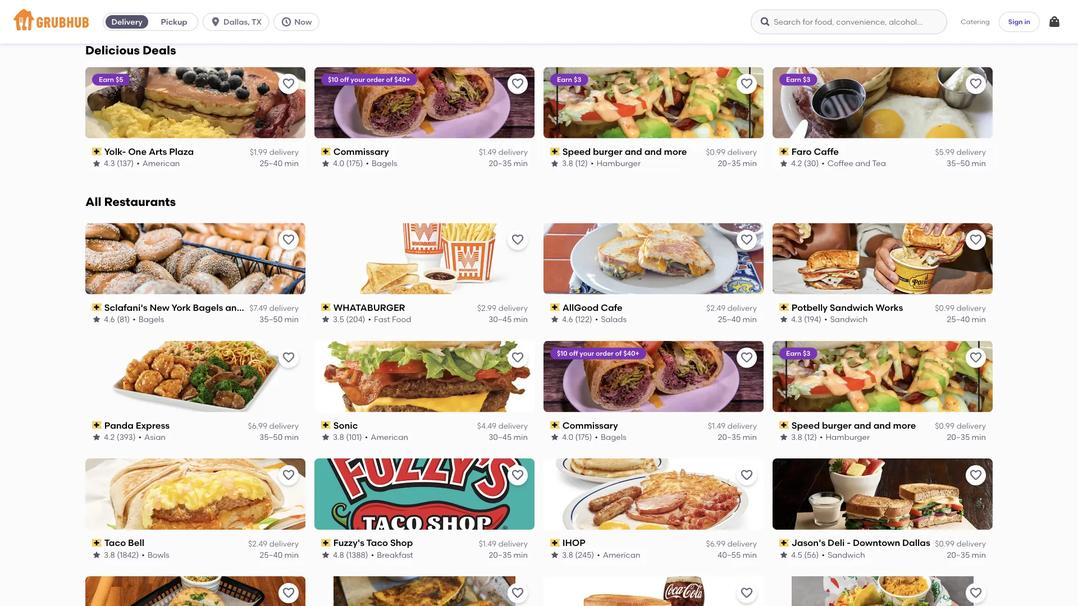 Task type: vqa. For each thing, say whether or not it's contained in the screenshot.
top the Menu
no



Task type: describe. For each thing, give the bounding box(es) containing it.
4.5 (56)
[[791, 551, 819, 560]]

subscription pass image for faro caffe
[[780, 148, 790, 155]]

• fast food
[[368, 315, 411, 324]]

min for taco bell logo on the bottom
[[285, 551, 299, 560]]

commissary for commissary subscription pass icon
[[333, 146, 389, 157]]

(122)
[[575, 315, 592, 324]]

4.6 (81)
[[104, 315, 130, 324]]

3.5
[[333, 315, 344, 324]]

(156)
[[117, 7, 134, 17]]

new
[[150, 302, 170, 313]]

• bagels for subscription pass icon for sclafani's new york bagels and sandwiches
[[133, 315, 164, 324]]

1 horizontal spatial hamburger
[[826, 433, 870, 442]]

earn $5
[[99, 76, 123, 84]]

star icon image for the top commissary logo
[[321, 159, 330, 168]]

main navigation navigation
[[0, 0, 1078, 44]]

$40+ for the bottom commissary logo
[[624, 350, 640, 358]]

$2.49 delivery for taco bell
[[248, 539, 299, 549]]

4.6 (122)
[[562, 315, 592, 324]]

$1.49 for the top commissary logo
[[479, 147, 497, 157]]

• for the bottom commissary logo
[[595, 433, 598, 442]]

(101)
[[346, 433, 362, 442]]

0 horizontal spatial off
[[340, 76, 349, 84]]

catering button
[[953, 9, 998, 35]]

• for the top commissary logo
[[366, 159, 369, 168]]

all restaurants
[[85, 195, 176, 209]]

taco joint logo image
[[773, 577, 993, 607]]

subscription pass image for speed burger and and more
[[550, 148, 560, 155]]

sign in button
[[999, 12, 1040, 32]]

delivery for potbelly sandwich works logo
[[957, 303, 986, 313]]

subscription pass image for ihop
[[550, 539, 560, 547]]

4.8 (1388)
[[333, 551, 368, 560]]

speed burger and and more logo image for speed burger and and more's subscription pass icon
[[544, 67, 764, 138]]

burger for speed burger and and more's subscription pass icon
[[593, 146, 623, 157]]

min for the bottom commissary logo
[[743, 433, 757, 442]]

1 vertical spatial (393)
[[117, 433, 136, 442]]

$2.99
[[477, 303, 497, 313]]

• for faro caffe logo at the top
[[822, 159, 825, 168]]

$2.99 delivery
[[477, 303, 528, 313]]

arts
[[149, 146, 167, 157]]

• salads
[[595, 315, 627, 324]]

• american for ihop
[[597, 551, 641, 560]]

sign
[[1009, 18, 1023, 26]]

0 horizontal spatial 4.0
[[333, 159, 344, 168]]

delivery for allgood cafe logo
[[728, 303, 757, 313]]

35–50 for faro caffe
[[947, 159, 970, 168]]

now
[[294, 17, 312, 27]]

3.8 for subscription pass image associated with sonic
[[333, 433, 344, 442]]

salads
[[601, 315, 627, 324]]

$2.49 for allgood cafe
[[707, 303, 726, 313]]

$3 for subscription pass image associated with speed burger and and more
[[803, 350, 811, 358]]

shop
[[390, 538, 413, 549]]

min for the top commissary logo
[[514, 159, 528, 168]]

downtown
[[853, 538, 900, 549]]

3.8 (101)
[[333, 433, 362, 442]]

delivery
[[111, 17, 143, 27]]

1 horizontal spatial 4.2 (393)
[[791, 7, 823, 17]]

20–35 for speed burger and and more's subscription pass icon
[[718, 159, 741, 168]]

(12) for speed burger and and more's subscription pass icon
[[575, 159, 588, 168]]

sclafani's new york bagels and sandwiches
[[104, 302, 299, 313]]

the empanada cookhouse logo image
[[85, 577, 306, 607]]

sonic
[[333, 420, 358, 431]]

1 horizontal spatial speed burger and and more
[[792, 420, 916, 431]]

$2.49 for taco bell
[[248, 539, 267, 549]]

4.0 (175) for star icon associated with the top commissary logo
[[333, 159, 363, 168]]

0 vertical spatial asian
[[832, 7, 853, 17]]

tea
[[872, 159, 886, 168]]

star icon image for yolk- one arts plaza logo
[[92, 159, 101, 168]]

0 horizontal spatial hamburger
[[597, 159, 641, 168]]

(204)
[[346, 315, 365, 324]]

2 svg image from the left
[[760, 16, 771, 28]]

deli
[[828, 538, 845, 549]]

1 horizontal spatial svg image
[[1048, 15, 1062, 29]]

dallas, tx
[[224, 17, 262, 27]]

fuzzy's taco shop
[[333, 538, 413, 549]]

star icon image for fuzzy's taco shop logo
[[321, 551, 330, 560]]

$4.49
[[477, 421, 497, 431]]

4.2 (30)
[[791, 159, 819, 168]]

0 horizontal spatial (175)
[[346, 159, 363, 168]]

20–35 for commissary subscription pass icon
[[489, 159, 512, 168]]

speed for speed burger and and more's subscription pass icon
[[563, 146, 591, 157]]

3.8 (12) for subscription pass image associated with speed burger and and more
[[791, 433, 817, 442]]

(56)
[[804, 551, 819, 560]]

one
[[128, 146, 147, 157]]

$1.49 delivery for the bottom commissary logo
[[708, 421, 757, 431]]

jason's deli - downtown dallas
[[792, 538, 931, 549]]

save this restaurant image for fuzzy's taco shop
[[511, 469, 525, 483]]

25–40 for yolk- one arts plaza
[[260, 159, 283, 168]]

jason's
[[792, 538, 826, 549]]

all
[[85, 195, 101, 209]]

1 vertical spatial commissary logo image
[[544, 341, 764, 412]]

min for the sonic logo on the left of the page
[[514, 433, 528, 442]]

3.8 (12) for speed burger and and more's subscription pass icon
[[562, 159, 588, 168]]

your for the top commissary logo
[[351, 76, 365, 84]]

dallas,
[[224, 17, 250, 27]]

faro caffe logo image
[[773, 67, 993, 138]]

york
[[172, 302, 191, 313]]

1 vertical spatial $10
[[557, 350, 568, 358]]

0 horizontal spatial of
[[386, 76, 393, 84]]

star icon image for the whataburger logo at the left top of page
[[321, 315, 330, 324]]

• bowls
[[142, 551, 169, 560]]

american for sonic
[[371, 433, 408, 442]]

$40+ for the top commissary logo
[[394, 76, 410, 84]]

• american for yolk- one arts plaza
[[137, 159, 180, 168]]

• for ihop logo
[[597, 551, 600, 560]]

20–35 for subscription pass image associated with speed burger and and more
[[947, 433, 970, 442]]

yolk- one arts plaza
[[104, 146, 194, 157]]

1 horizontal spatial off
[[569, 350, 578, 358]]

panda express logo image
[[85, 341, 306, 412]]

american for yolk- one arts plaza
[[143, 159, 180, 168]]

25–40 min for yolk- one arts plaza
[[260, 159, 299, 168]]

fuzzy's
[[333, 538, 365, 549]]

sign in
[[1009, 18, 1031, 26]]

$1.99 delivery
[[250, 147, 299, 157]]

0 vertical spatial (393)
[[804, 7, 823, 17]]

$6.99 for ihop
[[706, 539, 726, 549]]

25–40 for taco bell
[[260, 551, 283, 560]]

40–55
[[718, 551, 741, 560]]

sandwiches
[[245, 302, 299, 313]]

4.8
[[333, 551, 344, 560]]

yolk- one arts plaza logo image
[[85, 67, 306, 138]]

30–45 min for sonic
[[489, 433, 528, 442]]

save this restaurant image for sclafani's new york bagels and sandwiches
[[282, 233, 295, 247]]

4.5
[[791, 551, 803, 560]]

fuzzy's taco shop logo image
[[315, 459, 535, 530]]

(1842)
[[117, 551, 139, 560]]

taco bell logo image
[[85, 459, 306, 530]]

subscription pass image for commissary
[[550, 422, 560, 429]]

tx
[[252, 17, 262, 27]]

• for potbelly sandwich works logo
[[824, 315, 828, 324]]

speed for subscription pass image associated with speed burger and and more
[[792, 420, 820, 431]]

(30)
[[804, 159, 819, 168]]

star icon image for ihop logo
[[550, 551, 559, 560]]

30–45 for whataburger
[[489, 315, 512, 324]]

delivery for yolk- one arts plaza logo
[[269, 147, 299, 157]]

35–50 min for faro caffe
[[947, 159, 986, 168]]

potbelly sandwich works
[[792, 302, 903, 313]]

bagels for the bottom commissary logo
[[601, 433, 627, 442]]

caffe
[[814, 146, 839, 157]]

$2.49 delivery for allgood cafe
[[707, 303, 757, 313]]

don jorge's cocina logo image
[[334, 577, 516, 607]]

fast
[[374, 315, 390, 324]]

• for fuzzy's taco shop logo
[[371, 551, 374, 560]]

burger for subscription pass image associated with speed burger and and more
[[822, 420, 852, 431]]

speed burger and and more logo image for subscription pass image associated with speed burger and and more
[[773, 341, 993, 412]]

whataburger
[[333, 302, 405, 313]]

delivery for fuzzy's taco shop logo
[[498, 539, 528, 549]]

$7.49
[[250, 303, 267, 313]]

Search for food, convenience, alcohol... search field
[[751, 10, 948, 34]]

$6.99 delivery for panda express
[[248, 421, 299, 431]]

bowls
[[148, 551, 169, 560]]

3.8 (245)
[[562, 551, 594, 560]]

potbelly sandwich works logo image
[[773, 223, 993, 295]]

$5.99 delivery
[[935, 147, 986, 157]]

save this restaurant image for sonic
[[511, 351, 525, 365]]

1 vertical spatial 4.2 (393)
[[104, 433, 136, 442]]

4.6 for sclafani's new york bagels and sandwiches
[[104, 315, 115, 324]]

earn $3 for speed burger and and more's subscription pass icon
[[557, 76, 582, 84]]

bell
[[128, 538, 144, 549]]

$1.49 for fuzzy's taco shop logo
[[479, 539, 497, 549]]

-
[[847, 538, 851, 549]]

4.3 for yolk- one arts plaza
[[104, 159, 115, 168]]

$1.99
[[250, 147, 267, 157]]

delivery for faro caffe logo at the top
[[957, 147, 986, 157]]

(1388)
[[346, 551, 368, 560]]

yolk-
[[104, 146, 126, 157]]

1 vertical spatial 4.0
[[562, 433, 574, 442]]

40–55 min
[[718, 551, 757, 560]]

$4.49 delivery
[[477, 421, 528, 431]]

0 vertical spatial order
[[367, 76, 385, 84]]

potbelly
[[792, 302, 828, 313]]



Task type: locate. For each thing, give the bounding box(es) containing it.
1 vertical spatial off
[[569, 350, 578, 358]]

$6.99 delivery for ihop
[[706, 539, 757, 549]]

subscription pass image
[[92, 148, 102, 155], [321, 148, 331, 155], [550, 148, 560, 155], [780, 148, 790, 155], [92, 304, 102, 312], [321, 304, 331, 312], [550, 304, 560, 312], [92, 539, 102, 547], [550, 539, 560, 547]]

0 vertical spatial • sandwich
[[824, 315, 868, 324]]

0 vertical spatial • hamburger
[[591, 159, 641, 168]]

1 vertical spatial 4.3
[[791, 315, 802, 324]]

3.8 (12)
[[562, 159, 588, 168], [791, 433, 817, 442]]

0 vertical spatial $2.49
[[707, 303, 726, 313]]

earn
[[99, 76, 114, 84], [557, 76, 572, 84], [786, 76, 802, 84], [786, 350, 802, 358]]

• american for sonic
[[365, 433, 408, 442]]

$1.49 delivery
[[479, 147, 528, 157], [708, 421, 757, 431], [479, 539, 528, 549]]

0 vertical spatial (175)
[[346, 159, 363, 168]]

subscription pass image for speed burger and and more
[[780, 422, 790, 429]]

earn $3 for subscription pass icon corresponding to faro caffe
[[786, 76, 811, 84]]

• american right (101)
[[365, 433, 408, 442]]

subscription pass image for yolk- one arts plaza
[[92, 148, 102, 155]]

0 vertical spatial your
[[351, 76, 365, 84]]

american right (101)
[[371, 433, 408, 442]]

20–35 for fuzzy's taco shop subscription pass image
[[489, 551, 512, 560]]

• american down arts
[[137, 159, 180, 168]]

cafe
[[601, 302, 623, 313]]

25–40 min for allgood cafe
[[718, 315, 757, 324]]

1 horizontal spatial $10 off your order of $40+
[[557, 350, 640, 358]]

0 vertical spatial speed
[[563, 146, 591, 157]]

star icon image for the sonic logo on the left of the page
[[321, 433, 330, 442]]

$0.99
[[706, 147, 726, 157], [935, 303, 955, 313], [935, 421, 955, 431], [935, 539, 955, 549]]

taco
[[104, 538, 126, 549], [367, 538, 388, 549]]

0 horizontal spatial burger
[[593, 146, 623, 157]]

1 horizontal spatial 4.0
[[562, 433, 574, 442]]

4.0 (175)
[[333, 159, 363, 168], [562, 433, 592, 442]]

$1.49 delivery for the top commissary logo
[[479, 147, 528, 157]]

0 vertical spatial 30–45 min
[[489, 315, 528, 324]]

sandwich
[[830, 302, 874, 313], [830, 315, 868, 324], [828, 551, 865, 560]]

• sandwich down potbelly sandwich works
[[824, 315, 868, 324]]

save this restaurant image for jason's deli - downtown dallas
[[969, 469, 983, 483]]

1 vertical spatial • sandwich
[[822, 551, 865, 560]]

• for panda express logo
[[138, 433, 142, 442]]

subscription pass image for sclafani's new york bagels and sandwiches
[[92, 304, 102, 312]]

delicious
[[85, 43, 140, 57]]

more for subscription pass image associated with speed burger and and more
[[893, 420, 916, 431]]

0 horizontal spatial • hamburger
[[591, 159, 641, 168]]

commissary for commissary subscription pass image
[[563, 420, 618, 431]]

american for ihop
[[603, 551, 641, 560]]

1 vertical spatial burger
[[822, 420, 852, 431]]

0 vertical spatial sandwich
[[830, 302, 874, 313]]

4.2 for panda express
[[104, 433, 115, 442]]

0 vertical spatial burger
[[593, 146, 623, 157]]

svg image
[[281, 16, 292, 28], [760, 16, 771, 28]]

• for the sonic logo on the left of the page
[[365, 433, 368, 442]]

allgood cafe logo image
[[544, 223, 764, 295]]

$3 for speed burger and and more's subscription pass icon
[[574, 76, 582, 84]]

in
[[1025, 18, 1031, 26]]

30–45 for sonic
[[489, 433, 512, 442]]

1 30–45 from the top
[[489, 315, 512, 324]]

1 vertical spatial • hamburger
[[820, 433, 870, 442]]

1 horizontal spatial taco
[[367, 538, 388, 549]]

speed burger and and more logo image
[[544, 67, 764, 138], [773, 341, 993, 412]]

1 taco from the left
[[104, 538, 126, 549]]

0 horizontal spatial commissary logo image
[[315, 67, 535, 138]]

1 4.6 from the left
[[104, 315, 115, 324]]

4.3 left (194)
[[791, 315, 802, 324]]

1 vertical spatial $6.99 delivery
[[706, 539, 757, 549]]

1 horizontal spatial svg image
[[760, 16, 771, 28]]

1 horizontal spatial speed
[[792, 420, 820, 431]]

subscription pass image for whataburger
[[321, 304, 331, 312]]

star icon image for jason's deli - downtown dallas logo
[[780, 551, 789, 560]]

min for the whataburger logo at the left top of page
[[514, 315, 528, 324]]

1 horizontal spatial speed burger and and more logo image
[[773, 341, 993, 412]]

star icon image for the sclafani's new york bagels and sandwiches logo
[[92, 315, 101, 324]]

1 vertical spatial • asian
[[138, 433, 166, 442]]

1 svg image from the left
[[281, 16, 292, 28]]

jack in the box logo image
[[544, 577, 764, 607]]

0 vertical spatial 4.2 (393)
[[791, 7, 823, 17]]

• sandwich for sandwich
[[824, 315, 868, 324]]

0 vertical spatial $6.99 delivery
[[248, 421, 299, 431]]

svg image inside dallas, tx button
[[210, 16, 221, 28]]

2 vertical spatial $1.49 delivery
[[479, 539, 528, 549]]

1 vertical spatial $1.49
[[708, 421, 726, 431]]

0 horizontal spatial $6.99 delivery
[[248, 421, 299, 431]]

svg image left dallas,
[[210, 16, 221, 28]]

35–50
[[947, 7, 970, 17], [947, 159, 970, 168], [259, 315, 283, 324], [259, 433, 283, 442]]

star icon image for the bottom commissary logo
[[550, 433, 559, 442]]

0 vertical spatial $1.49
[[479, 147, 497, 157]]

0 horizontal spatial $10
[[328, 76, 338, 84]]

• for jason's deli - downtown dallas logo
[[822, 551, 825, 560]]

1 horizontal spatial 3.8 (12)
[[791, 433, 817, 442]]

1 horizontal spatial asian
[[832, 7, 853, 17]]

1 horizontal spatial 4.0 (175)
[[562, 433, 592, 442]]

sclafani's new york bagels and sandwiches logo image
[[85, 223, 306, 295]]

0 horizontal spatial 4.6
[[104, 315, 115, 324]]

taco bell
[[104, 538, 144, 549]]

4.6 left (122)
[[562, 315, 573, 324]]

1 horizontal spatial • asian
[[826, 7, 853, 17]]

0 horizontal spatial taco
[[104, 538, 126, 549]]

• bagels for commissary subscription pass icon
[[366, 159, 397, 168]]

subscription pass image for panda express
[[92, 422, 102, 429]]

delivery for the sclafani's new york bagels and sandwiches logo
[[269, 303, 299, 313]]

1 horizontal spatial (12)
[[804, 433, 817, 442]]

min for faro caffe logo at the top
[[972, 159, 986, 168]]

sandwich for deli
[[828, 551, 865, 560]]

$5
[[116, 76, 123, 84]]

0 horizontal spatial • bagels
[[133, 315, 164, 324]]

$10
[[328, 76, 338, 84], [557, 350, 568, 358]]

sandwich down - at the bottom of page
[[828, 551, 865, 560]]

2 4.6 from the left
[[562, 315, 573, 324]]

1 vertical spatial commissary
[[563, 420, 618, 431]]

faro
[[792, 146, 812, 157]]

0 vertical spatial commissary logo image
[[315, 67, 535, 138]]

3.8 (1842)
[[104, 551, 139, 560]]

1 vertical spatial 4.2
[[791, 159, 802, 168]]

bagels for the top commissary logo
[[372, 159, 397, 168]]

min for yolk- one arts plaza logo
[[285, 159, 299, 168]]

more for speed burger and and more's subscription pass icon
[[664, 146, 687, 157]]

sclafani's
[[104, 302, 147, 313]]

star icon image for panda express logo
[[92, 433, 101, 442]]

2 vertical spatial 4.2
[[104, 433, 115, 442]]

2 horizontal spatial • bagels
[[595, 433, 627, 442]]

breakfast
[[377, 551, 413, 560]]

plaza
[[169, 146, 194, 157]]

jason's deli - downtown dallas logo image
[[773, 459, 993, 530]]

speed burger and and more
[[563, 146, 687, 157], [792, 420, 916, 431]]

1 horizontal spatial of
[[615, 350, 622, 358]]

25–40 min
[[260, 159, 299, 168], [718, 315, 757, 324], [947, 315, 986, 324], [260, 551, 299, 560]]

ihop
[[563, 538, 586, 549]]

and
[[625, 146, 642, 157], [645, 146, 662, 157], [856, 159, 871, 168], [225, 302, 243, 313], [854, 420, 872, 431], [874, 420, 891, 431]]

30–45 min for whataburger
[[489, 315, 528, 324]]

0 vertical spatial $2.49 delivery
[[707, 303, 757, 313]]

1 vertical spatial $1.49 delivery
[[708, 421, 757, 431]]

star icon image for faro caffe logo at the top
[[780, 159, 789, 168]]

(137)
[[117, 159, 134, 168]]

$10 off your order of $40+ for the top commissary logo
[[328, 76, 410, 84]]

star icon image for potbelly sandwich works logo
[[780, 315, 789, 324]]

food
[[392, 315, 411, 324]]

commissary logo image
[[315, 67, 535, 138], [544, 341, 764, 412]]

express
[[136, 420, 170, 431]]

0 vertical spatial 3.8 (12)
[[562, 159, 588, 168]]

25–40 for potbelly sandwich works
[[947, 315, 970, 324]]

min for ihop logo
[[743, 551, 757, 560]]

• american right (245)
[[597, 551, 641, 560]]

30–45 down $2.99 delivery
[[489, 315, 512, 324]]

1 vertical spatial speed
[[792, 420, 820, 431]]

4.2 for faro caffe
[[791, 159, 802, 168]]

• for allgood cafe logo
[[595, 315, 598, 324]]

pickup
[[161, 17, 187, 27]]

star icon image for allgood cafe logo
[[550, 315, 559, 324]]

svg image inside now button
[[281, 16, 292, 28]]

35–50 min for panda express
[[259, 433, 299, 442]]

save this restaurant image
[[969, 77, 983, 91], [282, 233, 295, 247], [282, 351, 295, 365], [511, 351, 525, 365], [511, 469, 525, 483], [969, 469, 983, 483], [511, 587, 525, 600]]

20–35
[[260, 7, 283, 17], [489, 159, 512, 168], [718, 159, 741, 168], [718, 433, 741, 442], [947, 433, 970, 442], [489, 551, 512, 560], [947, 551, 970, 560]]

restaurants
[[104, 195, 176, 209]]

min for potbelly sandwich works logo
[[972, 315, 986, 324]]

dallas
[[903, 538, 931, 549]]

2 taco from the left
[[367, 538, 388, 549]]

taco up the • breakfast
[[367, 538, 388, 549]]

2 30–45 min from the top
[[489, 433, 528, 442]]

2 30–45 from the top
[[489, 433, 512, 442]]

min
[[285, 7, 299, 17], [741, 7, 757, 17], [285, 159, 299, 168], [514, 159, 528, 168], [743, 159, 757, 168], [972, 159, 986, 168], [285, 315, 299, 324], [514, 315, 528, 324], [743, 315, 757, 324], [972, 315, 986, 324], [285, 433, 299, 442], [514, 433, 528, 442], [743, 433, 757, 442], [972, 433, 986, 442], [285, 551, 299, 560], [514, 551, 528, 560], [743, 551, 757, 560], [972, 551, 986, 560]]

1 horizontal spatial $10
[[557, 350, 568, 358]]

20–35 for commissary subscription pass image
[[718, 433, 741, 442]]

ihop logo image
[[544, 459, 764, 530]]

delivery for the sonic logo on the left of the page
[[498, 421, 528, 431]]

subscription pass image
[[780, 304, 790, 312], [92, 422, 102, 429], [321, 422, 331, 429], [550, 422, 560, 429], [780, 422, 790, 429], [321, 539, 331, 547], [780, 539, 790, 547]]

whataburger logo image
[[315, 223, 535, 295]]

0 vertical spatial • asian
[[826, 7, 853, 17]]

$1.49 delivery for fuzzy's taco shop logo
[[479, 539, 528, 549]]

taco up 3.8 (1842)
[[104, 538, 126, 549]]

• american up pickup
[[137, 7, 180, 17]]

sandwich left the works in the right of the page
[[830, 302, 874, 313]]

0 vertical spatial 4.0 (175)
[[333, 159, 363, 168]]

25–40 min for potbelly sandwich works
[[947, 315, 986, 324]]

• sandwich down - at the bottom of page
[[822, 551, 865, 560]]

0 vertical spatial $6.99
[[248, 421, 267, 431]]

0 horizontal spatial 3.8 (12)
[[562, 159, 588, 168]]

1 horizontal spatial commissary
[[563, 420, 618, 431]]

$1.49 for the bottom commissary logo
[[708, 421, 726, 431]]

0 vertical spatial speed burger and and more
[[563, 146, 687, 157]]

your for the bottom commissary logo
[[580, 350, 594, 358]]

0 horizontal spatial (12)
[[575, 159, 588, 168]]

4.3 (137)
[[104, 159, 134, 168]]

now button
[[274, 13, 324, 31]]

1 horizontal spatial $6.99
[[706, 539, 726, 549]]

1 horizontal spatial • bagels
[[366, 159, 397, 168]]

min for fuzzy's taco shop logo
[[514, 551, 528, 560]]

panda express
[[104, 420, 170, 431]]

3.5 (204)
[[333, 315, 365, 324]]

american right (245)
[[603, 551, 641, 560]]

$3 for subscription pass icon corresponding to faro caffe
[[803, 76, 811, 84]]

star icon image
[[92, 8, 101, 17], [780, 8, 789, 17], [92, 159, 101, 168], [321, 159, 330, 168], [550, 159, 559, 168], [780, 159, 789, 168], [92, 315, 101, 324], [321, 315, 330, 324], [550, 315, 559, 324], [780, 315, 789, 324], [92, 433, 101, 442], [321, 433, 330, 442], [550, 433, 559, 442], [780, 433, 789, 442], [92, 551, 101, 560], [321, 551, 330, 560], [550, 551, 559, 560], [780, 551, 789, 560]]

subscription pass image for jason's deli - downtown dallas
[[780, 539, 790, 547]]

25–40 min for taco bell
[[260, 551, 299, 560]]

0 vertical spatial 4.2
[[791, 7, 802, 17]]

delivery button
[[103, 13, 151, 31]]

1 vertical spatial $2.49 delivery
[[248, 539, 299, 549]]

0 horizontal spatial $2.49 delivery
[[248, 539, 299, 549]]

4.6 for allgood cafe
[[562, 315, 573, 324]]

• asian
[[826, 7, 853, 17], [138, 433, 166, 442]]

save this restaurant image
[[282, 77, 295, 91], [511, 77, 525, 91], [740, 77, 754, 91], [511, 233, 525, 247], [740, 233, 754, 247], [969, 233, 983, 247], [740, 351, 754, 365], [969, 351, 983, 365], [282, 469, 295, 483], [740, 469, 754, 483], [282, 587, 295, 600], [740, 587, 754, 600], [969, 587, 983, 600]]

american
[[143, 7, 180, 17], [143, 159, 180, 168], [371, 433, 408, 442], [603, 551, 641, 560]]

• coffee and tea
[[822, 159, 886, 168]]

1 vertical spatial speed burger and and more
[[792, 420, 916, 431]]

(12)
[[575, 159, 588, 168], [804, 433, 817, 442]]

bagels for the sclafani's new york bagels and sandwiches logo
[[139, 315, 164, 324]]

1 horizontal spatial order
[[596, 350, 614, 358]]

works
[[876, 302, 903, 313]]

0 vertical spatial 4.0
[[333, 159, 344, 168]]

$10 off your order of $40+ for the bottom commissary logo
[[557, 350, 640, 358]]

star icon image for taco bell logo on the bottom
[[92, 551, 101, 560]]

svg image right in
[[1048, 15, 1062, 29]]

•
[[137, 7, 140, 17], [826, 7, 829, 17], [137, 159, 140, 168], [366, 159, 369, 168], [591, 159, 594, 168], [822, 159, 825, 168], [133, 315, 136, 324], [368, 315, 371, 324], [595, 315, 598, 324], [824, 315, 828, 324], [138, 433, 142, 442], [365, 433, 368, 442], [595, 433, 598, 442], [820, 433, 823, 442], [142, 551, 145, 560], [371, 551, 374, 560], [597, 551, 600, 560], [822, 551, 825, 560]]

35–50 min
[[947, 159, 986, 168], [259, 315, 299, 324], [259, 433, 299, 442]]

speed
[[563, 146, 591, 157], [792, 420, 820, 431]]

0 horizontal spatial commissary
[[333, 146, 389, 157]]

• hamburger
[[591, 159, 641, 168], [820, 433, 870, 442]]

$1.49
[[479, 147, 497, 157], [708, 421, 726, 431], [479, 539, 497, 549]]

subscription pass image for fuzzy's taco shop
[[321, 539, 331, 547]]

hamburger
[[597, 159, 641, 168], [826, 433, 870, 442]]

3.9
[[104, 7, 115, 17]]

faro caffe
[[792, 146, 839, 157]]

subscription pass image for potbelly sandwich works
[[780, 304, 790, 312]]

coffee
[[828, 159, 854, 168]]

0 vertical spatial 35–50 min
[[947, 159, 986, 168]]

25–40 for allgood cafe
[[718, 315, 741, 324]]

3.8 for speed burger and and more's subscription pass icon
[[562, 159, 573, 168]]

35–50 min for sclafani's new york bagels and sandwiches
[[259, 315, 299, 324]]

3.8 for subscription pass image associated with speed burger and and more
[[791, 433, 803, 442]]

1 horizontal spatial (175)
[[575, 433, 592, 442]]

commissary
[[333, 146, 389, 157], [563, 420, 618, 431]]

1 vertical spatial asian
[[144, 433, 166, 442]]

allgood
[[563, 302, 599, 313]]

american down arts
[[143, 159, 180, 168]]

0 horizontal spatial speed burger and and more logo image
[[544, 67, 764, 138]]

1 vertical spatial $10 off your order of $40+
[[557, 350, 640, 358]]

• bagels
[[366, 159, 397, 168], [133, 315, 164, 324], [595, 433, 627, 442]]

30–45
[[489, 315, 512, 324], [489, 433, 512, 442]]

panda
[[104, 420, 134, 431]]

• for the whataburger logo at the left top of page
[[368, 315, 371, 324]]

delivery for panda express logo
[[269, 421, 299, 431]]

(194)
[[804, 315, 822, 324]]

your
[[351, 76, 365, 84], [580, 350, 594, 358]]

0 horizontal spatial your
[[351, 76, 365, 84]]

30–45 down $4.49 delivery
[[489, 433, 512, 442]]

delicious deals
[[85, 43, 176, 57]]

0 horizontal spatial more
[[664, 146, 687, 157]]

0 vertical spatial speed burger and and more logo image
[[544, 67, 764, 138]]

earn $3
[[557, 76, 582, 84], [786, 76, 811, 84], [786, 350, 811, 358]]

0 horizontal spatial speed
[[563, 146, 591, 157]]

4.3 down yolk-
[[104, 159, 115, 168]]

4.6 left "(81)"
[[104, 315, 115, 324]]

0 vertical spatial commissary
[[333, 146, 389, 157]]

30–45 min down $4.49 delivery
[[489, 433, 528, 442]]

(81)
[[117, 315, 130, 324]]

1 horizontal spatial $6.99 delivery
[[706, 539, 757, 549]]

$2.49
[[707, 303, 726, 313], [248, 539, 267, 549]]

4.3 for potbelly sandwich works
[[791, 315, 802, 324]]

0 vertical spatial $1.49 delivery
[[479, 147, 528, 157]]

$5.99
[[935, 147, 955, 157]]

0 horizontal spatial • asian
[[138, 433, 166, 442]]

1 vertical spatial • bagels
[[133, 315, 164, 324]]

sonic logo image
[[315, 341, 535, 412]]

(12) for subscription pass image associated with speed burger and and more
[[804, 433, 817, 442]]

0 horizontal spatial (393)
[[117, 433, 136, 442]]

0 vertical spatial • bagels
[[366, 159, 397, 168]]

1 horizontal spatial $2.49
[[707, 303, 726, 313]]

• american
[[137, 7, 180, 17], [137, 159, 180, 168], [365, 433, 408, 442], [597, 551, 641, 560]]

35–50 for panda express
[[259, 433, 283, 442]]

20–35 min
[[260, 7, 299, 17], [489, 159, 528, 168], [718, 159, 757, 168], [718, 433, 757, 442], [947, 433, 986, 442], [489, 551, 528, 560], [947, 551, 986, 560]]

0 vertical spatial more
[[664, 146, 687, 157]]

$7.49 delivery
[[250, 303, 299, 313]]

0 vertical spatial $10
[[328, 76, 338, 84]]

1 horizontal spatial your
[[580, 350, 594, 358]]

min for panda express logo
[[285, 433, 299, 442]]

$3
[[574, 76, 582, 84], [803, 76, 811, 84], [803, 350, 811, 358]]

deals
[[143, 43, 176, 57]]

30–45 min down $2.99 delivery
[[489, 315, 528, 324]]

0 horizontal spatial asian
[[144, 433, 166, 442]]

delivery for jason's deli - downtown dallas logo
[[957, 539, 986, 549]]

allgood cafe
[[563, 302, 623, 313]]

save this restaurant image for panda express
[[282, 351, 295, 365]]

sandwich down potbelly sandwich works
[[830, 315, 868, 324]]

american up pickup
[[143, 7, 180, 17]]

3.9 (156)
[[104, 7, 134, 17]]

svg image
[[1048, 15, 1062, 29], [210, 16, 221, 28]]

1 horizontal spatial 4.6
[[562, 315, 573, 324]]

0 vertical spatial 30–45
[[489, 315, 512, 324]]

20–35 for subscription pass image for jason's deli - downtown dallas
[[947, 551, 970, 560]]

sandwich for sandwich
[[830, 315, 868, 324]]

30–45 min
[[489, 315, 528, 324], [489, 433, 528, 442]]

1 vertical spatial $6.99
[[706, 539, 726, 549]]

1 horizontal spatial $40+
[[624, 350, 640, 358]]

1 vertical spatial of
[[615, 350, 622, 358]]

$10 off your order of $40+
[[328, 76, 410, 84], [557, 350, 640, 358]]

dallas, tx button
[[203, 13, 274, 31]]

(175)
[[346, 159, 363, 168], [575, 433, 592, 442]]

1 30–45 min from the top
[[489, 315, 528, 324]]



